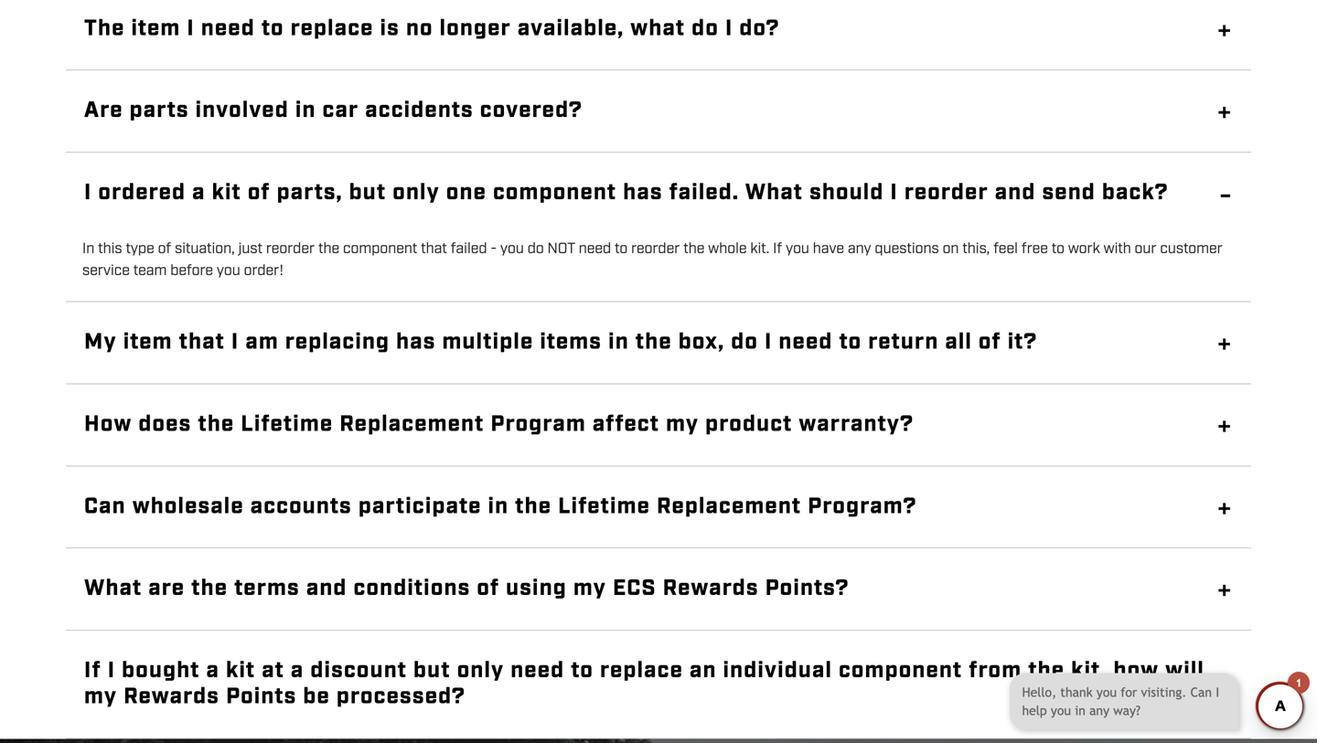 Task type: vqa. For each thing, say whether or not it's contained in the screenshot.
the kit to the bottom
yes



Task type: locate. For each thing, give the bounding box(es) containing it.
has left multiple
[[396, 328, 436, 357]]

are
[[84, 96, 123, 125]]

in right items
[[608, 328, 629, 357]]

0 vertical spatial only
[[393, 178, 440, 208]]

i right box,
[[765, 328, 773, 357]]

all
[[945, 328, 972, 357]]

0 vertical spatial and
[[995, 178, 1036, 208]]

1 vertical spatial rewards
[[124, 683, 220, 712]]

replace inside if i bought a kit at a discount but only need to replace an individual component from the kit, how will my rewards points be processed?
[[600, 657, 683, 686]]

back?
[[1102, 178, 1169, 208]]

that left the failed
[[421, 240, 447, 259]]

do right box,
[[731, 328, 758, 357]]

and left send at the top right of the page
[[995, 178, 1036, 208]]

and right terms
[[306, 575, 347, 604]]

my left bought
[[84, 683, 117, 712]]

0 horizontal spatial in
[[295, 96, 316, 125]]

0 horizontal spatial that
[[179, 328, 225, 357]]

of right type at the left
[[158, 240, 171, 259]]

0 vertical spatial if
[[773, 240, 782, 259]]

order!
[[244, 262, 284, 281]]

replacement up participate
[[340, 410, 484, 440]]

0 horizontal spatial only
[[393, 178, 440, 208]]

i left bought
[[108, 657, 115, 686]]

this,
[[963, 240, 990, 259]]

if left bought
[[84, 657, 101, 686]]

0 horizontal spatial you
[[217, 262, 240, 281]]

0 vertical spatial component
[[493, 178, 617, 208]]

reorder down i ordered a kit of parts, but only one component has failed.  what should i reorder and send back?
[[631, 240, 680, 259]]

that left am
[[179, 328, 225, 357]]

lifetime
[[241, 410, 333, 440], [558, 492, 651, 522]]

a right 'ordered' at the left top of page
[[192, 178, 206, 208]]

of
[[248, 178, 270, 208], [158, 240, 171, 259], [979, 328, 1002, 357], [477, 575, 500, 604]]

1 horizontal spatial what
[[745, 178, 803, 208]]

but
[[349, 178, 386, 208], [414, 657, 451, 686]]

kit
[[212, 178, 241, 208], [226, 657, 255, 686]]

involved
[[195, 96, 289, 125]]

1 vertical spatial item
[[123, 328, 173, 357]]

reorder up order!
[[266, 240, 315, 259]]

1 horizontal spatial that
[[421, 240, 447, 259]]

you
[[500, 240, 524, 259], [786, 240, 810, 259], [217, 262, 240, 281]]

have
[[813, 240, 844, 259]]

points?
[[765, 575, 849, 604]]

in this type of situation, just reorder the component that failed - you do not need to reorder the whole kit.  if you have any questions on this, feel free to work with our customer service team before you order!
[[82, 240, 1223, 281]]

what
[[745, 178, 803, 208], [84, 575, 142, 604]]

to
[[261, 14, 284, 43], [615, 240, 628, 259], [1052, 240, 1065, 259], [839, 328, 862, 357], [571, 657, 594, 686]]

0 horizontal spatial what
[[84, 575, 142, 604]]

2 vertical spatial do
[[731, 328, 758, 357]]

component
[[493, 178, 617, 208], [343, 240, 417, 259], [839, 657, 963, 686]]

0 horizontal spatial my
[[84, 683, 117, 712]]

0 vertical spatial my
[[666, 410, 699, 440]]

rewards right ecs
[[663, 575, 759, 604]]

kit,
[[1071, 657, 1108, 686]]

only down what are the terms and conditions of using my ecs rewards points?
[[457, 657, 504, 686]]

1 horizontal spatial component
[[493, 178, 617, 208]]

replacement down product
[[657, 492, 802, 522]]

kit up situation,
[[212, 178, 241, 208]]

0 horizontal spatial if
[[84, 657, 101, 686]]

1 vertical spatial kit
[[226, 657, 255, 686]]

be
[[303, 683, 330, 712]]

0 horizontal spatial but
[[349, 178, 386, 208]]

only
[[393, 178, 440, 208], [457, 657, 504, 686]]

but right the parts,
[[349, 178, 386, 208]]

1 horizontal spatial only
[[457, 657, 504, 686]]

covered?
[[480, 96, 583, 125]]

1 vertical spatial component
[[343, 240, 417, 259]]

0 vertical spatial what
[[745, 178, 803, 208]]

item right my
[[123, 328, 173, 357]]

the left "whole"
[[684, 240, 705, 259]]

has
[[623, 178, 663, 208], [396, 328, 436, 357]]

it?
[[1008, 328, 1038, 357]]

what
[[631, 14, 685, 43]]

0 vertical spatial lifetime
[[241, 410, 333, 440]]

i left do?
[[725, 14, 733, 43]]

a right bought
[[206, 657, 220, 686]]

how does the lifetime replacement program affect my product warranty?
[[84, 410, 914, 440]]

return
[[868, 328, 939, 357]]

1 vertical spatial and
[[306, 575, 347, 604]]

if
[[773, 240, 782, 259], [84, 657, 101, 686]]

in right participate
[[488, 492, 509, 522]]

1 vertical spatial lifetime
[[558, 492, 651, 522]]

1 horizontal spatial replacement
[[657, 492, 802, 522]]

1 horizontal spatial if
[[773, 240, 782, 259]]

a right at
[[291, 657, 304, 686]]

kit.
[[751, 240, 770, 259]]

the up using
[[515, 492, 552, 522]]

only left one
[[393, 178, 440, 208]]

1 vertical spatial in
[[608, 328, 629, 357]]

0 vertical spatial item
[[131, 14, 181, 43]]

will
[[1166, 657, 1205, 686]]

1 horizontal spatial my
[[574, 575, 607, 604]]

1 vertical spatial only
[[457, 657, 504, 686]]

kit inside if i bought a kit at a discount but only need to replace an individual component from the kit, how will my rewards points be processed?
[[226, 657, 255, 686]]

lifetime up 'accounts'
[[241, 410, 333, 440]]

1 horizontal spatial but
[[414, 657, 451, 686]]

1 vertical spatial do
[[528, 240, 544, 259]]

2 horizontal spatial my
[[666, 410, 699, 440]]

2 vertical spatial in
[[488, 492, 509, 522]]

what up kit.
[[745, 178, 803, 208]]

the
[[318, 240, 340, 259], [684, 240, 705, 259], [636, 328, 672, 357], [198, 410, 235, 440], [515, 492, 552, 522], [191, 575, 228, 604], [1028, 657, 1065, 686]]

2 horizontal spatial you
[[786, 240, 810, 259]]

need
[[201, 14, 255, 43], [579, 240, 611, 259], [779, 328, 833, 357], [511, 657, 565, 686]]

reorder
[[905, 178, 989, 208], [266, 240, 315, 259], [631, 240, 680, 259]]

i
[[187, 14, 195, 43], [725, 14, 733, 43], [84, 178, 92, 208], [891, 178, 898, 208], [231, 328, 239, 357], [765, 328, 773, 357], [108, 657, 115, 686]]

2 horizontal spatial component
[[839, 657, 963, 686]]

what left are
[[84, 575, 142, 604]]

my right affect on the bottom of page
[[666, 410, 699, 440]]

in left "car"
[[295, 96, 316, 125]]

1 vertical spatial but
[[414, 657, 451, 686]]

no
[[406, 14, 433, 43]]

the item i need to replace is no longer available, what do i do?
[[84, 14, 780, 43]]

failed
[[451, 240, 487, 259]]

replace
[[291, 14, 374, 43], [600, 657, 683, 686]]

replace left an
[[600, 657, 683, 686]]

0 horizontal spatial do
[[528, 240, 544, 259]]

do inside in this type of situation, just reorder the component that failed - you do not need to reorder the whole kit.  if you have any questions on this, feel free to work with our customer service team before you order!
[[528, 240, 544, 259]]

a
[[192, 178, 206, 208], [206, 657, 220, 686], [291, 657, 304, 686]]

1 horizontal spatial do
[[692, 14, 719, 43]]

0 vertical spatial that
[[421, 240, 447, 259]]

2 vertical spatial my
[[84, 683, 117, 712]]

you left have
[[786, 240, 810, 259]]

that
[[421, 240, 447, 259], [179, 328, 225, 357]]

1 horizontal spatial rewards
[[663, 575, 759, 604]]

longer
[[440, 14, 511, 43]]

1 horizontal spatial replace
[[600, 657, 683, 686]]

1 vertical spatial if
[[84, 657, 101, 686]]

customer
[[1160, 240, 1223, 259]]

at
[[262, 657, 285, 686]]

0 vertical spatial replace
[[291, 14, 374, 43]]

how
[[84, 410, 132, 440]]

items
[[540, 328, 602, 357]]

you right -
[[500, 240, 524, 259]]

the left 'kit,'
[[1028, 657, 1065, 686]]

box,
[[679, 328, 725, 357]]

if right kit.
[[773, 240, 782, 259]]

do right what
[[692, 14, 719, 43]]

1 vertical spatial replacement
[[657, 492, 802, 522]]

do left not
[[528, 240, 544, 259]]

lifetime down affect on the bottom of page
[[558, 492, 651, 522]]

you down the just
[[217, 262, 240, 281]]

0 horizontal spatial lifetime
[[241, 410, 333, 440]]

1 vertical spatial has
[[396, 328, 436, 357]]

0 vertical spatial replacement
[[340, 410, 484, 440]]

can wholesale accounts participate in the lifetime replacement program?
[[84, 492, 917, 522]]

in
[[295, 96, 316, 125], [608, 328, 629, 357], [488, 492, 509, 522]]

the down the parts,
[[318, 240, 340, 259]]

how
[[1114, 657, 1159, 686]]

item for that
[[123, 328, 173, 357]]

need inside if i bought a kit at a discount but only need to replace an individual component from the kit, how will my rewards points be processed?
[[511, 657, 565, 686]]

send
[[1042, 178, 1096, 208]]

rewards left points
[[124, 683, 220, 712]]

is
[[380, 14, 400, 43]]

my
[[84, 328, 117, 357]]

1 vertical spatial that
[[179, 328, 225, 357]]

1 vertical spatial my
[[574, 575, 607, 604]]

has left failed.
[[623, 178, 663, 208]]

individual
[[723, 657, 833, 686]]

the right does
[[198, 410, 235, 440]]

to inside if i bought a kit at a discount but only need to replace an individual component from the kit, how will my rewards points be processed?
[[571, 657, 594, 686]]

1 vertical spatial what
[[84, 575, 142, 604]]

2 horizontal spatial in
[[608, 328, 629, 357]]

1 vertical spatial replace
[[600, 657, 683, 686]]

affect
[[593, 410, 660, 440]]

using
[[506, 575, 567, 604]]

0 vertical spatial has
[[623, 178, 663, 208]]

the
[[84, 14, 125, 43]]

1 horizontal spatial a
[[206, 657, 220, 686]]

kit left at
[[226, 657, 255, 686]]

2 vertical spatial component
[[839, 657, 963, 686]]

terms
[[234, 575, 300, 604]]

of left using
[[477, 575, 500, 604]]

0 vertical spatial but
[[349, 178, 386, 208]]

1 horizontal spatial lifetime
[[558, 492, 651, 522]]

free
[[1022, 240, 1048, 259]]

0 horizontal spatial rewards
[[124, 683, 220, 712]]

only inside if i bought a kit at a discount but only need to replace an individual component from the kit, how will my rewards points be processed?
[[457, 657, 504, 686]]

but right discount
[[414, 657, 451, 686]]

if i bought a kit at a discount but only need to replace an individual component from the kit, how will my rewards points be processed?
[[84, 657, 1205, 712]]

my left ecs
[[574, 575, 607, 604]]

0 horizontal spatial has
[[396, 328, 436, 357]]

whole
[[708, 240, 747, 259]]

item right the
[[131, 14, 181, 43]]

and
[[995, 178, 1036, 208], [306, 575, 347, 604]]

reorder up on
[[905, 178, 989, 208]]

replace left the is
[[291, 14, 374, 43]]

with
[[1104, 240, 1131, 259]]

my item that i am replacing has multiple items in the box, do i need to return all of it?
[[84, 328, 1038, 357]]

just
[[238, 240, 263, 259]]

0 horizontal spatial component
[[343, 240, 417, 259]]



Task type: describe. For each thing, give the bounding box(es) containing it.
0 vertical spatial kit
[[212, 178, 241, 208]]

am
[[245, 328, 279, 357]]

replacing
[[285, 328, 390, 357]]

i left am
[[231, 328, 239, 357]]

0 horizontal spatial and
[[306, 575, 347, 604]]

participate
[[358, 492, 482, 522]]

component inside in this type of situation, just reorder the component that failed - you do not need to reorder the whole kit.  if you have any questions on this, feel free to work with our customer service team before you order!
[[343, 240, 417, 259]]

if inside if i bought a kit at a discount but only need to replace an individual component from the kit, how will my rewards points be processed?
[[84, 657, 101, 686]]

wholesale
[[132, 492, 244, 522]]

program
[[491, 410, 586, 440]]

bought
[[122, 657, 200, 686]]

parts,
[[277, 178, 343, 208]]

my inside if i bought a kit at a discount but only need to replace an individual component from the kit, how will my rewards points be processed?
[[84, 683, 117, 712]]

i right the
[[187, 14, 195, 43]]

are parts involved in car accidents covered?
[[84, 96, 583, 125]]

work
[[1068, 240, 1100, 259]]

from
[[969, 657, 1022, 686]]

in
[[82, 240, 94, 259]]

0 horizontal spatial replacement
[[340, 410, 484, 440]]

item for i
[[131, 14, 181, 43]]

claim image
[[0, 740, 1317, 744]]

team
[[133, 262, 167, 281]]

feel
[[994, 240, 1018, 259]]

what are the terms and conditions of using my ecs rewards points?
[[84, 575, 849, 604]]

any
[[848, 240, 871, 259]]

not
[[548, 240, 575, 259]]

conditions
[[354, 575, 471, 604]]

-
[[491, 240, 497, 259]]

situation,
[[175, 240, 235, 259]]

our
[[1135, 240, 1157, 259]]

2 horizontal spatial reorder
[[905, 178, 989, 208]]

0 horizontal spatial reorder
[[266, 240, 315, 259]]

0 horizontal spatial a
[[192, 178, 206, 208]]

1 horizontal spatial and
[[995, 178, 1036, 208]]

ordered
[[98, 178, 186, 208]]

are
[[148, 575, 185, 604]]

component inside if i bought a kit at a discount but only need to replace an individual component from the kit, how will my rewards points be processed?
[[839, 657, 963, 686]]

1 horizontal spatial you
[[500, 240, 524, 259]]

2 horizontal spatial do
[[731, 328, 758, 357]]

of inside in this type of situation, just reorder the component that failed - you do not need to reorder the whole kit.  if you have any questions on this, feel free to work with our customer service team before you order!
[[158, 240, 171, 259]]

the left box,
[[636, 328, 672, 357]]

of right "all"
[[979, 328, 1002, 357]]

available,
[[518, 14, 624, 43]]

processed?
[[337, 683, 466, 712]]

0 vertical spatial in
[[295, 96, 316, 125]]

on
[[943, 240, 959, 259]]

0 horizontal spatial replace
[[291, 14, 374, 43]]

ecs
[[613, 575, 657, 604]]

rewards inside if i bought a kit at a discount but only need to replace an individual component from the kit, how will my rewards points be processed?
[[124, 683, 220, 712]]

does
[[138, 410, 192, 440]]

product
[[706, 410, 793, 440]]

points
[[226, 683, 297, 712]]

discount
[[310, 657, 407, 686]]

type
[[126, 240, 154, 259]]

accounts
[[250, 492, 352, 522]]

warranty?
[[799, 410, 914, 440]]

an
[[690, 657, 717, 686]]

before
[[170, 262, 213, 281]]

1 horizontal spatial in
[[488, 492, 509, 522]]

but inside if i bought a kit at a discount but only need to replace an individual component from the kit, how will my rewards points be processed?
[[414, 657, 451, 686]]

the right are
[[191, 575, 228, 604]]

2 horizontal spatial a
[[291, 657, 304, 686]]

accidents
[[365, 96, 474, 125]]

1 horizontal spatial reorder
[[631, 240, 680, 259]]

multiple
[[442, 328, 534, 357]]

should
[[810, 178, 884, 208]]

one
[[446, 178, 487, 208]]

0 vertical spatial rewards
[[663, 575, 759, 604]]

program?
[[808, 492, 917, 522]]

1 horizontal spatial has
[[623, 178, 663, 208]]

car
[[323, 96, 359, 125]]

this
[[98, 240, 122, 259]]

can
[[84, 492, 126, 522]]

service
[[82, 262, 130, 281]]

questions
[[875, 240, 939, 259]]

need inside in this type of situation, just reorder the component that failed - you do not need to reorder the whole kit.  if you have any questions on this, feel free to work with our customer service team before you order!
[[579, 240, 611, 259]]

i inside if i bought a kit at a discount but only need to replace an individual component from the kit, how will my rewards points be processed?
[[108, 657, 115, 686]]

that inside in this type of situation, just reorder the component that failed - you do not need to reorder the whole kit.  if you have any questions on this, feel free to work with our customer service team before you order!
[[421, 240, 447, 259]]

i ordered a kit of parts, but only one component has failed.  what should i reorder and send back?
[[84, 178, 1169, 208]]

0 vertical spatial do
[[692, 14, 719, 43]]

i left 'ordered' at the left top of page
[[84, 178, 92, 208]]

i right should
[[891, 178, 898, 208]]

of left the parts,
[[248, 178, 270, 208]]

if inside in this type of situation, just reorder the component that failed - you do not need to reorder the whole kit.  if you have any questions on this, feel free to work with our customer service team before you order!
[[773, 240, 782, 259]]

parts
[[130, 96, 189, 125]]

the inside if i bought a kit at a discount but only need to replace an individual component from the kit, how will my rewards points be processed?
[[1028, 657, 1065, 686]]

do?
[[740, 14, 780, 43]]

failed.
[[669, 178, 739, 208]]



